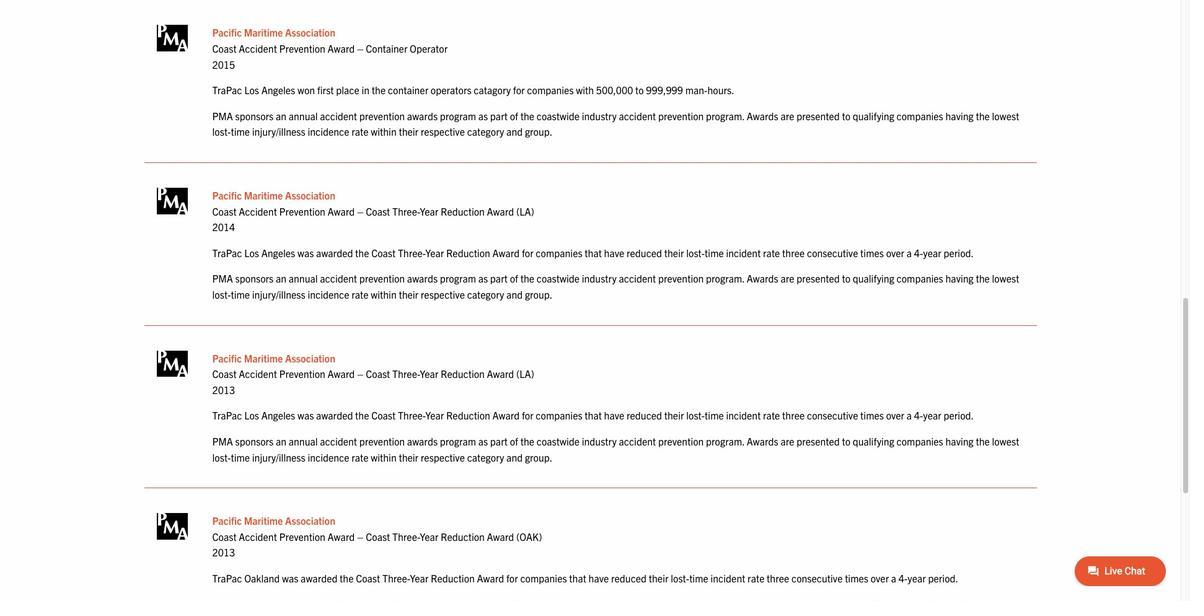 Task type: describe. For each thing, give the bounding box(es) containing it.
pma for pacific maritime association coast accident prevention award – coast three-year reduction award (la) 2013
[[212, 435, 233, 448]]

an for 2014
[[276, 272, 286, 285]]

place
[[336, 84, 359, 96]]

coast inside pacific maritime association coast accident prevention award – container operator 2015
[[212, 42, 237, 55]]

period. for pacific maritime association coast accident prevention award – coast three-year reduction award (la) 2013
[[944, 409, 974, 422]]

respective for pacific maritime association coast accident prevention award – coast three-year reduction award (la) 2013
[[421, 451, 465, 463]]

2 vertical spatial consecutive
[[792, 572, 843, 584]]

qualifying for pacific maritime association coast accident prevention award – container operator 2015
[[853, 110, 894, 122]]

lowest for pacific maritime association coast accident prevention award – coast three-year reduction award (la) 2014
[[992, 272, 1019, 285]]

2 vertical spatial reduced
[[611, 572, 647, 584]]

to for pacific maritime association coast accident prevention award – coast three-year reduction award (la) 2013
[[842, 435, 851, 448]]

awards for pacific maritime association coast accident prevention award – container operator 2015
[[407, 110, 438, 122]]

injury/illness for 2013
[[252, 451, 305, 463]]

man-
[[685, 84, 708, 96]]

prevention for pacific maritime association coast accident prevention award – container operator 2015
[[279, 42, 325, 55]]

angeles for 2013
[[261, 409, 295, 422]]

part for pacific maritime association coast accident prevention award – container operator 2015
[[490, 110, 508, 122]]

having for pacific maritime association coast accident prevention award – coast three-year reduction award (la) 2014
[[946, 272, 974, 285]]

association for pacific maritime association coast accident prevention award – coast three-year reduction award (la) 2014
[[285, 189, 335, 201]]

three- inside pacific maritime association coast accident prevention award – coast three-year reduction award (la) 2013
[[392, 368, 420, 380]]

– for pacific maritime association coast accident prevention award – coast three-year reduction award (oak) 2013
[[357, 530, 364, 543]]

reduction inside pacific maritime association coast accident prevention award – coast three-year reduction award (la) 2013
[[441, 368, 485, 380]]

trapac for pacific maritime association coast accident prevention award – coast three-year reduction award (oak) 2013
[[212, 572, 242, 584]]

annual for 2013
[[289, 435, 318, 448]]

in
[[362, 84, 370, 96]]

2 vertical spatial year
[[908, 572, 926, 584]]

awards for pacific maritime association coast accident prevention award – coast three-year reduction award (la) 2014
[[407, 272, 438, 285]]

lowest for pacific maritime association coast accident prevention award – container operator 2015
[[992, 110, 1019, 122]]

first
[[317, 84, 334, 96]]

2 vertical spatial times
[[845, 572, 868, 584]]

category for pacific maritime association coast accident prevention award – coast three-year reduction award (la) 2013
[[467, 451, 504, 463]]

500,000
[[596, 84, 633, 96]]

awarded for 2013
[[316, 409, 353, 422]]

4- for pacific maritime association coast accident prevention award – coast three-year reduction award (la) 2013
[[914, 409, 923, 422]]

times for pacific maritime association coast accident prevention award – coast three-year reduction award (la) 2013
[[860, 409, 884, 422]]

for for pacific maritime association coast accident prevention award – coast three-year reduction award (la) 2013
[[522, 409, 534, 422]]

2 vertical spatial awarded
[[301, 572, 337, 584]]

awards for pacific maritime association coast accident prevention award – container operator 2015
[[747, 110, 778, 122]]

category for pacific maritime association coast accident prevention award – coast three-year reduction award (la) 2014
[[467, 288, 504, 301]]

reduced for pacific maritime association coast accident prevention award – coast three-year reduction award (la) 2013
[[627, 409, 662, 422]]

4- for pacific maritime association coast accident prevention award – coast three-year reduction award (la) 2014
[[914, 247, 923, 259]]

trapac los angeles won first place in the container operators catagory for companies with 500,000 to 999,999 man-hours.
[[212, 84, 734, 96]]

2 vertical spatial a
[[891, 572, 896, 584]]

prevention for pacific maritime association coast accident prevention award – coast three-year reduction award (oak) 2013
[[279, 530, 325, 543]]

– for pacific maritime association coast accident prevention award – coast three-year reduction award (la) 2013
[[357, 368, 364, 380]]

and for pacific maritime association coast accident prevention award – coast three-year reduction award (la) 2014
[[506, 288, 523, 301]]

los for 2015
[[244, 84, 259, 96]]

reduced for pacific maritime association coast accident prevention award – coast three-year reduction award (la) 2014
[[627, 247, 662, 259]]

2 vertical spatial over
[[871, 572, 889, 584]]

over for pacific maritime association coast accident prevention award – coast three-year reduction award (la) 2014
[[886, 247, 904, 259]]

angeles for 2015
[[261, 84, 295, 96]]

incidence for 2013
[[308, 451, 349, 463]]

for for pacific maritime association coast accident prevention award – coast three-year reduction award (la) 2014
[[522, 247, 534, 259]]

2015
[[212, 58, 235, 70]]

program. for pacific maritime association coast accident prevention award – coast three-year reduction award (la) 2014
[[706, 272, 745, 285]]

trapac oakland was awarded the coast three-year reduction award for companies that have reduced their lost-time incident rate three consecutive times over a 4-year period.
[[212, 572, 958, 584]]

awards for pacific maritime association coast accident prevention award – coast three-year reduction award (la) 2013
[[747, 435, 778, 448]]

los for 2013
[[244, 409, 259, 422]]

trapac for pacific maritime association coast accident prevention award – container operator 2015
[[212, 84, 242, 96]]

are for pacific maritime association coast accident prevention award – coast three-year reduction award (la) 2014
[[781, 272, 794, 285]]

year for pacific maritime association coast accident prevention award – coast three-year reduction award (la) 2013
[[923, 409, 941, 422]]

industry for pacific maritime association coast accident prevention award – container operator 2015
[[582, 110, 617, 122]]

lowest for pacific maritime association coast accident prevention award – coast three-year reduction award (la) 2013
[[992, 435, 1019, 448]]

industry for pacific maritime association coast accident prevention award – coast three-year reduction award (la) 2014
[[582, 272, 617, 285]]

was for 2013
[[298, 409, 314, 422]]

container
[[388, 84, 428, 96]]

2 vertical spatial that
[[569, 572, 586, 584]]

reduction inside pacific maritime association coast accident prevention award – coast three-year reduction award (oak) 2013
[[441, 530, 485, 543]]

1 incidence from the top
[[308, 125, 349, 138]]

container
[[366, 42, 408, 55]]

year inside pacific maritime association coast accident prevention award – coast three-year reduction award (la) 2014
[[420, 205, 438, 217]]

are for pacific maritime association coast accident prevention award – coast three-year reduction award (la) 2013
[[781, 435, 794, 448]]

have for pacific maritime association coast accident prevention award – coast three-year reduction award (la) 2014
[[604, 247, 624, 259]]

– for pacific maritime association coast accident prevention award – coast three-year reduction award (la) 2014
[[357, 205, 364, 217]]

2 vertical spatial period.
[[928, 572, 958, 584]]

period. for pacific maritime association coast accident prevention award – coast three-year reduction award (la) 2014
[[944, 247, 974, 259]]

year inside pacific maritime association coast accident prevention award – coast three-year reduction award (oak) 2013
[[420, 530, 438, 543]]

program for pacific maritime association coast accident prevention award – container operator 2015
[[440, 110, 476, 122]]

awards for pacific maritime association coast accident prevention award – coast three-year reduction award (la) 2013
[[407, 435, 438, 448]]

within for 2013
[[371, 451, 397, 463]]

three- inside pacific maritime association coast accident prevention award – coast three-year reduction award (oak) 2013
[[392, 530, 420, 543]]

program for pacific maritime association coast accident prevention award – coast three-year reduction award (la) 2013
[[440, 435, 476, 448]]

having for pacific maritime association coast accident prevention award – container operator 2015
[[946, 110, 974, 122]]

of for pacific maritime association coast accident prevention award – container operator 2015
[[510, 110, 518, 122]]

maritime for pacific maritime association coast accident prevention award – container operator 2015
[[244, 26, 283, 39]]

1 within from the top
[[371, 125, 397, 138]]

2 vertical spatial 4-
[[899, 572, 908, 584]]

won
[[298, 84, 315, 96]]

a for pacific maritime association coast accident prevention award – coast three-year reduction award (la) 2014
[[907, 247, 912, 259]]

that for pacific maritime association coast accident prevention award – coast three-year reduction award (la) 2014
[[585, 247, 602, 259]]

three for pacific maritime association coast accident prevention award – coast three-year reduction award (la) 2013
[[782, 409, 805, 422]]

pacific maritime association coast accident prevention award – coast three-year reduction award (oak) 2013
[[212, 515, 542, 559]]

maritime for pacific maritime association coast accident prevention award – coast three-year reduction award (la) 2013
[[244, 352, 283, 364]]

coastwide for pacific maritime association coast accident prevention award – coast three-year reduction award (la) 2013
[[537, 435, 580, 448]]

year inside pacific maritime association coast accident prevention award – coast three-year reduction award (la) 2013
[[420, 368, 438, 380]]

2 vertical spatial incident
[[711, 572, 745, 584]]

consecutive for pacific maritime association coast accident prevention award – coast three-year reduction award (la) 2014
[[807, 247, 858, 259]]

pacific for pacific maritime association coast accident prevention award – coast three-year reduction award (la) 2013
[[212, 352, 242, 364]]

presented for pacific maritime association coast accident prevention award – container operator 2015
[[797, 110, 840, 122]]

2014
[[212, 221, 235, 233]]

(oak)
[[516, 530, 542, 543]]

– for pacific maritime association coast accident prevention award – container operator 2015
[[357, 42, 364, 55]]

accident for pacific maritime association coast accident prevention award – coast three-year reduction award (la) 2014
[[239, 205, 277, 217]]

reduction inside pacific maritime association coast accident prevention award – coast three-year reduction award (la) 2014
[[441, 205, 485, 217]]

hours.
[[707, 84, 734, 96]]

over for pacific maritime association coast accident prevention award – coast three-year reduction award (la) 2013
[[886, 409, 904, 422]]



Task type: vqa. For each thing, say whether or not it's contained in the screenshot.
satisfaction
no



Task type: locate. For each thing, give the bounding box(es) containing it.
prevention inside pacific maritime association coast accident prevention award – container operator 2015
[[279, 42, 325, 55]]

2 vertical spatial qualifying
[[853, 435, 894, 448]]

prevention
[[279, 42, 325, 55], [279, 205, 325, 217], [279, 368, 325, 380], [279, 530, 325, 543]]

(la) inside pacific maritime association coast accident prevention award – coast three-year reduction award (la) 2014
[[516, 205, 534, 217]]

lost-
[[212, 125, 231, 138], [686, 247, 705, 259], [212, 288, 231, 301], [686, 409, 705, 422], [212, 451, 231, 463], [671, 572, 689, 584]]

1 vertical spatial within
[[371, 288, 397, 301]]

was for 2014
[[298, 247, 314, 259]]

2 vertical spatial los
[[244, 409, 259, 422]]

los for 2014
[[244, 247, 259, 259]]

incidence
[[308, 125, 349, 138], [308, 288, 349, 301], [308, 451, 349, 463]]

0 vertical spatial was
[[298, 247, 314, 259]]

3 injury/illness from the top
[[252, 451, 305, 463]]

1 vertical spatial los
[[244, 247, 259, 259]]

1 vertical spatial year
[[923, 409, 941, 422]]

pacific maritime association coast accident prevention award – container operator 2015
[[212, 26, 448, 70]]

2 pma sponsors an annual accident prevention awards program as part of the coastwide industry accident prevention program. awards are presented to qualifying companies having the lowest lost-time injury/illness incidence rate within their respective category and group. from the top
[[212, 272, 1019, 301]]

1 vertical spatial times
[[860, 409, 884, 422]]

injury/illness
[[252, 125, 305, 138], [252, 288, 305, 301], [252, 451, 305, 463]]

part for pacific maritime association coast accident prevention award – coast three-year reduction award (la) 2014
[[490, 272, 508, 285]]

2 program. from the top
[[706, 272, 745, 285]]

2 annual from the top
[[289, 272, 318, 285]]

awarded down pacific maritime association coast accident prevention award – coast three-year reduction award (la) 2013
[[316, 409, 353, 422]]

los
[[244, 84, 259, 96], [244, 247, 259, 259], [244, 409, 259, 422]]

1 as from the top
[[478, 110, 488, 122]]

3 respective from the top
[[421, 451, 465, 463]]

2 vertical spatial program
[[440, 435, 476, 448]]

2 vertical spatial within
[[371, 451, 397, 463]]

4 – from the top
[[357, 530, 364, 543]]

1 part from the top
[[490, 110, 508, 122]]

association inside pacific maritime association coast accident prevention award – container operator 2015
[[285, 26, 335, 39]]

angeles for 2014
[[261, 247, 295, 259]]

2 coastwide from the top
[[537, 272, 580, 285]]

1 vertical spatial a
[[907, 409, 912, 422]]

3 trapac from the top
[[212, 409, 242, 422]]

trapac los angeles was awarded the coast three-year reduction award for companies that have reduced their lost-time incident rate three consecutive times over a 4-year period. for pacific maritime association coast accident prevention award – coast three-year reduction award (la) 2013
[[212, 409, 974, 422]]

3 pma sponsors an annual accident prevention awards program as part of the coastwide industry accident prevention program. awards are presented to qualifying companies having the lowest lost-time injury/illness incidence rate within their respective category and group. from the top
[[212, 435, 1019, 463]]

as for pacific maritime association coast accident prevention award – coast three-year reduction award (la) 2013
[[478, 435, 488, 448]]

trapac los angeles was awarded the coast three-year reduction award for companies that have reduced their lost-time incident rate three consecutive times over a 4-year period. for pacific maritime association coast accident prevention award – coast three-year reduction award (la) 2014
[[212, 247, 974, 259]]

0 vertical spatial an
[[276, 110, 286, 122]]

2 vertical spatial angeles
[[261, 409, 295, 422]]

that
[[585, 247, 602, 259], [585, 409, 602, 422], [569, 572, 586, 584]]

within
[[371, 125, 397, 138], [371, 288, 397, 301], [371, 451, 397, 463]]

2 as from the top
[[478, 272, 488, 285]]

pma for pacific maritime association coast accident prevention award – coast three-year reduction award (la) 2014
[[212, 272, 233, 285]]

as for pacific maritime association coast accident prevention award – coast three-year reduction award (la) 2014
[[478, 272, 488, 285]]

awards for pacific maritime association coast accident prevention award – coast three-year reduction award (la) 2014
[[747, 272, 778, 285]]

angeles
[[261, 84, 295, 96], [261, 247, 295, 259], [261, 409, 295, 422]]

2 angeles from the top
[[261, 247, 295, 259]]

2 vertical spatial lowest
[[992, 435, 1019, 448]]

2 sponsors from the top
[[235, 272, 274, 285]]

2 are from the top
[[781, 272, 794, 285]]

2013 inside pacific maritime association coast accident prevention award – coast three-year reduction award (oak) 2013
[[212, 546, 235, 559]]

time
[[231, 125, 250, 138], [705, 247, 724, 259], [231, 288, 250, 301], [705, 409, 724, 422], [231, 451, 250, 463], [689, 572, 708, 584]]

pacific
[[212, 26, 242, 39], [212, 189, 242, 201], [212, 352, 242, 364], [212, 515, 242, 527]]

1 prevention from the top
[[279, 42, 325, 55]]

1 injury/illness from the top
[[252, 125, 305, 138]]

coastwide
[[537, 110, 580, 122], [537, 272, 580, 285], [537, 435, 580, 448]]

prevention inside pacific maritime association coast accident prevention award – coast three-year reduction award (la) 2014
[[279, 205, 325, 217]]

maritime for pacific maritime association coast accident prevention award – coast three-year reduction award (oak) 2013
[[244, 515, 283, 527]]

pacific for pacific maritime association coast accident prevention award – coast three-year reduction award (la) 2014
[[212, 189, 242, 201]]

award
[[328, 42, 355, 55], [328, 205, 355, 217], [487, 205, 514, 217], [493, 247, 520, 259], [328, 368, 355, 380], [487, 368, 514, 380], [493, 409, 520, 422], [328, 530, 355, 543], [487, 530, 514, 543], [477, 572, 504, 584]]

2 vertical spatial sponsors
[[235, 435, 274, 448]]

accident for pacific maritime association coast accident prevention award – container operator 2015
[[239, 42, 277, 55]]

2 (la) from the top
[[516, 368, 534, 380]]

coastwide for pacific maritime association coast accident prevention award – container operator 2015
[[537, 110, 580, 122]]

pacific inside pacific maritime association coast accident prevention award – container operator 2015
[[212, 26, 242, 39]]

3 lowest from the top
[[992, 435, 1019, 448]]

2 an from the top
[[276, 272, 286, 285]]

1 vertical spatial injury/illness
[[252, 288, 305, 301]]

1 vertical spatial over
[[886, 409, 904, 422]]

as
[[478, 110, 488, 122], [478, 272, 488, 285], [478, 435, 488, 448]]

999,999
[[646, 84, 683, 96]]

group. for pacific maritime association coast accident prevention award – coast three-year reduction award (la) 2013
[[525, 451, 552, 463]]

pacific maritime association coast accident prevention award – coast three-year reduction award (la) 2014
[[212, 189, 534, 233]]

0 vertical spatial qualifying
[[853, 110, 894, 122]]

1 2013 from the top
[[212, 384, 235, 396]]

4 maritime from the top
[[244, 515, 283, 527]]

1 vertical spatial pma sponsors an annual accident prevention awards program as part of the coastwide industry accident prevention program. awards are presented to qualifying companies having the lowest lost-time injury/illness incidence rate within their respective category and group.
[[212, 272, 1019, 301]]

program.
[[706, 110, 745, 122], [706, 272, 745, 285], [706, 435, 745, 448]]

coast
[[212, 42, 237, 55], [212, 205, 237, 217], [366, 205, 390, 217], [371, 247, 396, 259], [212, 368, 237, 380], [366, 368, 390, 380], [371, 409, 396, 422], [212, 530, 237, 543], [366, 530, 390, 543], [356, 572, 380, 584]]

association for pacific maritime association coast accident prevention award – container operator 2015
[[285, 26, 335, 39]]

0 vertical spatial program.
[[706, 110, 745, 122]]

operator
[[410, 42, 448, 55]]

1 vertical spatial as
[[478, 272, 488, 285]]

annual
[[289, 110, 318, 122], [289, 272, 318, 285], [289, 435, 318, 448]]

1 vertical spatial 2013
[[212, 546, 235, 559]]

three-
[[392, 205, 420, 217], [398, 247, 425, 259], [392, 368, 420, 380], [398, 409, 425, 422], [392, 530, 420, 543], [382, 572, 410, 584]]

4 accident from the top
[[239, 530, 277, 543]]

prevention inside pacific maritime association coast accident prevention award – coast three-year reduction award (la) 2013
[[279, 368, 325, 380]]

1 an from the top
[[276, 110, 286, 122]]

2 vertical spatial have
[[589, 572, 609, 584]]

2 qualifying from the top
[[853, 272, 894, 285]]

accident inside pacific maritime association coast accident prevention award – coast three-year reduction award (la) 2013
[[239, 368, 277, 380]]

2 within from the top
[[371, 288, 397, 301]]

2 vertical spatial are
[[781, 435, 794, 448]]

association inside pacific maritime association coast accident prevention award – coast three-year reduction award (la) 2013
[[285, 352, 335, 364]]

2 vertical spatial and
[[506, 451, 523, 463]]

1 vertical spatial consecutive
[[807, 409, 858, 422]]

maritime
[[244, 26, 283, 39], [244, 189, 283, 201], [244, 352, 283, 364], [244, 515, 283, 527]]

pacific inside pacific maritime association coast accident prevention award – coast three-year reduction award (oak) 2013
[[212, 515, 242, 527]]

sponsors for 2015
[[235, 110, 274, 122]]

their
[[399, 125, 419, 138], [664, 247, 684, 259], [399, 288, 419, 301], [664, 409, 684, 422], [399, 451, 419, 463], [649, 572, 669, 584]]

and
[[506, 125, 523, 138], [506, 288, 523, 301], [506, 451, 523, 463]]

2 pacific from the top
[[212, 189, 242, 201]]

– inside pacific maritime association coast accident prevention award – container operator 2015
[[357, 42, 364, 55]]

annual for 2015
[[289, 110, 318, 122]]

1 vertical spatial awards
[[747, 272, 778, 285]]

2013 for pacific maritime association coast accident prevention award – coast three-year reduction award (oak) 2013
[[212, 546, 235, 559]]

reduction
[[441, 205, 485, 217], [446, 247, 490, 259], [441, 368, 485, 380], [446, 409, 490, 422], [441, 530, 485, 543], [431, 572, 475, 584]]

0 vertical spatial 2013
[[212, 384, 235, 396]]

2 vertical spatial annual
[[289, 435, 318, 448]]

2 vertical spatial category
[[467, 451, 504, 463]]

times
[[860, 247, 884, 259], [860, 409, 884, 422], [845, 572, 868, 584]]

for for pacific maritime association coast accident prevention award – container operator 2015
[[513, 84, 525, 96]]

2 pma from the top
[[212, 272, 233, 285]]

group. for pacific maritime association coast accident prevention award – coast three-year reduction award (la) 2014
[[525, 288, 552, 301]]

as for pacific maritime association coast accident prevention award – container operator 2015
[[478, 110, 488, 122]]

0 vertical spatial as
[[478, 110, 488, 122]]

year
[[420, 205, 438, 217], [425, 247, 444, 259], [420, 368, 438, 380], [425, 409, 444, 422], [420, 530, 438, 543], [410, 572, 429, 584]]

1 presented from the top
[[797, 110, 840, 122]]

accident inside pacific maritime association coast accident prevention award – coast three-year reduction award (la) 2014
[[239, 205, 277, 217]]

qualifying for pacific maritime association coast accident prevention award – coast three-year reduction award (la) 2014
[[853, 272, 894, 285]]

accident
[[320, 110, 357, 122], [619, 110, 656, 122], [320, 272, 357, 285], [619, 272, 656, 285], [320, 435, 357, 448], [619, 435, 656, 448]]

a
[[907, 247, 912, 259], [907, 409, 912, 422], [891, 572, 896, 584]]

–
[[357, 42, 364, 55], [357, 205, 364, 217], [357, 368, 364, 380], [357, 530, 364, 543]]

injury/illness for 2015
[[252, 125, 305, 138]]

2 lowest from the top
[[992, 272, 1019, 285]]

1 awards from the top
[[747, 110, 778, 122]]

1 vertical spatial awarded
[[316, 409, 353, 422]]

2 vertical spatial three
[[767, 572, 789, 584]]

0 vertical spatial program
[[440, 110, 476, 122]]

3 presented from the top
[[797, 435, 840, 448]]

4 pacific from the top
[[212, 515, 242, 527]]

4 prevention from the top
[[279, 530, 325, 543]]

4 association from the top
[[285, 515, 335, 527]]

category
[[467, 125, 504, 138], [467, 288, 504, 301], [467, 451, 504, 463]]

operators
[[431, 84, 472, 96]]

3 within from the top
[[371, 451, 397, 463]]

association
[[285, 26, 335, 39], [285, 189, 335, 201], [285, 352, 335, 364], [285, 515, 335, 527]]

1 vertical spatial having
[[946, 272, 974, 285]]

2 vertical spatial group.
[[525, 451, 552, 463]]

0 vertical spatial annual
[[289, 110, 318, 122]]

group.
[[525, 125, 552, 138], [525, 288, 552, 301], [525, 451, 552, 463]]

0 vertical spatial sponsors
[[235, 110, 274, 122]]

year
[[923, 247, 941, 259], [923, 409, 941, 422], [908, 572, 926, 584]]

2 trapac from the top
[[212, 247, 242, 259]]

pacific for pacific maritime association coast accident prevention award – container operator 2015
[[212, 26, 242, 39]]

0 vertical spatial los
[[244, 84, 259, 96]]

pma sponsors an annual accident prevention awards program as part of the coastwide industry accident prevention program. awards are presented to qualifying companies having the lowest lost-time injury/illness incidence rate within their respective category and group.
[[212, 110, 1019, 138], [212, 272, 1019, 301], [212, 435, 1019, 463]]

2 vertical spatial was
[[282, 572, 298, 584]]

1 vertical spatial 4-
[[914, 409, 923, 422]]

1 accident from the top
[[239, 42, 277, 55]]

1 category from the top
[[467, 125, 504, 138]]

accident
[[239, 42, 277, 55], [239, 205, 277, 217], [239, 368, 277, 380], [239, 530, 277, 543]]

are
[[781, 110, 794, 122], [781, 272, 794, 285], [781, 435, 794, 448]]

pma
[[212, 110, 233, 122], [212, 272, 233, 285], [212, 435, 233, 448]]

maritime inside pacific maritime association coast accident prevention award – coast three-year reduction award (la) 2013
[[244, 352, 283, 364]]

association for pacific maritime association coast accident prevention award – coast three-year reduction award (la) 2013
[[285, 352, 335, 364]]

2 presented from the top
[[797, 272, 840, 285]]

3 program from the top
[[440, 435, 476, 448]]

1 awards from the top
[[407, 110, 438, 122]]

presented for pacific maritime association coast accident prevention award – coast three-year reduction award (la) 2013
[[797, 435, 840, 448]]

maritime inside pacific maritime association coast accident prevention award – coast three-year reduction award (oak) 2013
[[244, 515, 283, 527]]

program
[[440, 110, 476, 122], [440, 272, 476, 285], [440, 435, 476, 448]]

an
[[276, 110, 286, 122], [276, 272, 286, 285], [276, 435, 286, 448]]

reduced
[[627, 247, 662, 259], [627, 409, 662, 422], [611, 572, 647, 584]]

4-
[[914, 247, 923, 259], [914, 409, 923, 422], [899, 572, 908, 584]]

rate
[[352, 125, 369, 138], [763, 247, 780, 259], [352, 288, 369, 301], [763, 409, 780, 422], [352, 451, 369, 463], [748, 572, 765, 584]]

1 vertical spatial industry
[[582, 272, 617, 285]]

awards
[[747, 110, 778, 122], [747, 272, 778, 285], [747, 435, 778, 448]]

to
[[635, 84, 644, 96], [842, 110, 851, 122], [842, 272, 851, 285], [842, 435, 851, 448]]

2 association from the top
[[285, 189, 335, 201]]

accident inside pacific maritime association coast accident prevention award – container operator 2015
[[239, 42, 277, 55]]

pacific inside pacific maritime association coast accident prevention award – coast three-year reduction award (la) 2014
[[212, 189, 242, 201]]

accident for pacific maritime association coast accident prevention award – coast three-year reduction award (oak) 2013
[[239, 530, 277, 543]]

(la) for pacific maritime association coast accident prevention award – coast three-year reduction award (la) 2014
[[516, 205, 534, 217]]

pma for pacific maritime association coast accident prevention award – container operator 2015
[[212, 110, 233, 122]]

group. for pacific maritime association coast accident prevention award – container operator 2015
[[525, 125, 552, 138]]

1 coastwide from the top
[[537, 110, 580, 122]]

2 respective from the top
[[421, 288, 465, 301]]

injury/illness for 2014
[[252, 288, 305, 301]]

association for pacific maritime association coast accident prevention award – coast three-year reduction award (oak) 2013
[[285, 515, 335, 527]]

3 industry from the top
[[582, 435, 617, 448]]

trapac for pacific maritime association coast accident prevention award – coast three-year reduction award (la) 2013
[[212, 409, 242, 422]]

3 group. from the top
[[525, 451, 552, 463]]

of
[[510, 110, 518, 122], [510, 272, 518, 285], [510, 435, 518, 448]]

presented for pacific maritime association coast accident prevention award – coast three-year reduction award (la) 2014
[[797, 272, 840, 285]]

1 pma from the top
[[212, 110, 233, 122]]

trapac los angeles was awarded the coast three-year reduction award for companies that have reduced their lost-time incident rate three consecutive times over a 4-year period.
[[212, 247, 974, 259], [212, 409, 974, 422]]

maritime inside pacific maritime association coast accident prevention award – coast three-year reduction award (la) 2014
[[244, 189, 283, 201]]

2 – from the top
[[357, 205, 364, 217]]

companies
[[527, 84, 574, 96], [897, 110, 943, 122], [536, 247, 582, 259], [897, 272, 943, 285], [536, 409, 582, 422], [897, 435, 943, 448], [520, 572, 567, 584]]

pma sponsors an annual accident prevention awards program as part of the coastwide industry accident prevention program. awards are presented to qualifying companies having the lowest lost-time injury/illness incidence rate within their respective category and group. for pacific maritime association coast accident prevention award – coast three-year reduction award (la) 2013
[[212, 435, 1019, 463]]

consecutive for pacific maritime association coast accident prevention award – coast three-year reduction award (la) 2013
[[807, 409, 858, 422]]

part
[[490, 110, 508, 122], [490, 272, 508, 285], [490, 435, 508, 448]]

0 vertical spatial have
[[604, 247, 624, 259]]

0 vertical spatial that
[[585, 247, 602, 259]]

2 vertical spatial industry
[[582, 435, 617, 448]]

1 vertical spatial that
[[585, 409, 602, 422]]

prevention for pacific maritime association coast accident prevention award – coast three-year reduction award (la) 2014
[[279, 205, 325, 217]]

1 vertical spatial angeles
[[261, 247, 295, 259]]

2 incidence from the top
[[308, 288, 349, 301]]

3 an from the top
[[276, 435, 286, 448]]

3 part from the top
[[490, 435, 508, 448]]

0 vertical spatial incidence
[[308, 125, 349, 138]]

pma sponsors an annual accident prevention awards program as part of the coastwide industry accident prevention program. awards are presented to qualifying companies having the lowest lost-time injury/illness incidence rate within their respective category and group. for pacific maritime association coast accident prevention award – coast three-year reduction award (la) 2014
[[212, 272, 1019, 301]]

sponsors
[[235, 110, 274, 122], [235, 272, 274, 285], [235, 435, 274, 448]]

0 vertical spatial reduced
[[627, 247, 662, 259]]

incident for pacific maritime association coast accident prevention award – coast three-year reduction award (la) 2013
[[726, 409, 761, 422]]

0 vertical spatial injury/illness
[[252, 125, 305, 138]]

2 vertical spatial pma sponsors an annual accident prevention awards program as part of the coastwide industry accident prevention program. awards are presented to qualifying companies having the lowest lost-time injury/illness incidence rate within their respective category and group.
[[212, 435, 1019, 463]]

3 association from the top
[[285, 352, 335, 364]]

2 vertical spatial presented
[[797, 435, 840, 448]]

3 annual from the top
[[289, 435, 318, 448]]

to for pacific maritime association coast accident prevention award – coast three-year reduction award (la) 2014
[[842, 272, 851, 285]]

annual for 2014
[[289, 272, 318, 285]]

1 sponsors from the top
[[235, 110, 274, 122]]

qualifying for pacific maritime association coast accident prevention award – coast three-year reduction award (la) 2013
[[853, 435, 894, 448]]

pacific inside pacific maritime association coast accident prevention award – coast three-year reduction award (la) 2013
[[212, 352, 242, 364]]

1 association from the top
[[285, 26, 335, 39]]

2 vertical spatial an
[[276, 435, 286, 448]]

the
[[372, 84, 386, 96], [520, 110, 534, 122], [976, 110, 990, 122], [355, 247, 369, 259], [520, 272, 534, 285], [976, 272, 990, 285], [355, 409, 369, 422], [520, 435, 534, 448], [976, 435, 990, 448], [340, 572, 354, 584]]

1 of from the top
[[510, 110, 518, 122]]

3 coastwide from the top
[[537, 435, 580, 448]]

1 – from the top
[[357, 42, 364, 55]]

2 and from the top
[[506, 288, 523, 301]]

2 los from the top
[[244, 247, 259, 259]]

3 prevention from the top
[[279, 368, 325, 380]]

awarded right oakland
[[301, 572, 337, 584]]

1 respective from the top
[[421, 125, 465, 138]]

– inside pacific maritime association coast accident prevention award – coast three-year reduction award (la) 2013
[[357, 368, 364, 380]]

0 vertical spatial angeles
[[261, 84, 295, 96]]

awarded for 2014
[[316, 247, 353, 259]]

0 vertical spatial within
[[371, 125, 397, 138]]

prevention inside pacific maritime association coast accident prevention award – coast three-year reduction award (oak) 2013
[[279, 530, 325, 543]]

an for 2013
[[276, 435, 286, 448]]

3 are from the top
[[781, 435, 794, 448]]

prevention
[[359, 110, 405, 122], [658, 110, 704, 122], [359, 272, 405, 285], [658, 272, 704, 285], [359, 435, 405, 448], [658, 435, 704, 448]]

1 lowest from the top
[[992, 110, 1019, 122]]

1 vertical spatial coastwide
[[537, 272, 580, 285]]

0 vertical spatial awarded
[[316, 247, 353, 259]]

2 accident from the top
[[239, 205, 277, 217]]

1 vertical spatial are
[[781, 272, 794, 285]]

1 maritime from the top
[[244, 26, 283, 39]]

0 vertical spatial respective
[[421, 125, 465, 138]]

awarded
[[316, 247, 353, 259], [316, 409, 353, 422], [301, 572, 337, 584]]

coastwide for pacific maritime association coast accident prevention award – coast three-year reduction award (la) 2014
[[537, 272, 580, 285]]

industry
[[582, 110, 617, 122], [582, 272, 617, 285], [582, 435, 617, 448]]

0 vertical spatial pma sponsors an annual accident prevention awards program as part of the coastwide industry accident prevention program. awards are presented to qualifying companies having the lowest lost-time injury/illness incidence rate within their respective category and group.
[[212, 110, 1019, 138]]

– inside pacific maritime association coast accident prevention award – coast three-year reduction award (oak) 2013
[[357, 530, 364, 543]]

sponsors for 2013
[[235, 435, 274, 448]]

0 vertical spatial awards
[[407, 110, 438, 122]]

presented
[[797, 110, 840, 122], [797, 272, 840, 285], [797, 435, 840, 448]]

0 vertical spatial category
[[467, 125, 504, 138]]

are for pacific maritime association coast accident prevention award – container operator 2015
[[781, 110, 794, 122]]

1 vertical spatial incident
[[726, 409, 761, 422]]

2 of from the top
[[510, 272, 518, 285]]

association inside pacific maritime association coast accident prevention award – coast three-year reduction award (la) 2014
[[285, 189, 335, 201]]

trapac
[[212, 84, 242, 96], [212, 247, 242, 259], [212, 409, 242, 422], [212, 572, 242, 584]]

have
[[604, 247, 624, 259], [604, 409, 624, 422], [589, 572, 609, 584]]

1 vertical spatial presented
[[797, 272, 840, 285]]

1 vertical spatial category
[[467, 288, 504, 301]]

1 (la) from the top
[[516, 205, 534, 217]]

2013
[[212, 384, 235, 396], [212, 546, 235, 559]]

lowest
[[992, 110, 1019, 122], [992, 272, 1019, 285], [992, 435, 1019, 448]]

over
[[886, 247, 904, 259], [886, 409, 904, 422], [871, 572, 889, 584]]

0 vertical spatial three
[[782, 247, 805, 259]]

award inside pacific maritime association coast accident prevention award – container operator 2015
[[328, 42, 355, 55]]

1 vertical spatial incidence
[[308, 288, 349, 301]]

association inside pacific maritime association coast accident prevention award – coast three-year reduction award (oak) 2013
[[285, 515, 335, 527]]

accident inside pacific maritime association coast accident prevention award – coast three-year reduction award (oak) 2013
[[239, 530, 277, 543]]

3 pacific from the top
[[212, 352, 242, 364]]

– inside pacific maritime association coast accident prevention award – coast three-year reduction award (la) 2014
[[357, 205, 364, 217]]

2 vertical spatial of
[[510, 435, 518, 448]]

0 vertical spatial pma
[[212, 110, 233, 122]]

awards
[[407, 110, 438, 122], [407, 272, 438, 285], [407, 435, 438, 448]]

0 vertical spatial part
[[490, 110, 508, 122]]

0 vertical spatial trapac los angeles was awarded the coast three-year reduction award for companies that have reduced their lost-time incident rate three consecutive times over a 4-year period.
[[212, 247, 974, 259]]

respective
[[421, 125, 465, 138], [421, 288, 465, 301], [421, 451, 465, 463]]

program. for pacific maritime association coast accident prevention award – container operator 2015
[[706, 110, 745, 122]]

maritime for pacific maritime association coast accident prevention award – coast three-year reduction award (la) 2014
[[244, 189, 283, 201]]

1 vertical spatial and
[[506, 288, 523, 301]]

3 incidence from the top
[[308, 451, 349, 463]]

pacific for pacific maritime association coast accident prevention award – coast three-year reduction award (oak) 2013
[[212, 515, 242, 527]]

3 angeles from the top
[[261, 409, 295, 422]]

1 angeles from the top
[[261, 84, 295, 96]]

1 vertical spatial annual
[[289, 272, 318, 285]]

1 vertical spatial was
[[298, 409, 314, 422]]

1 vertical spatial have
[[604, 409, 624, 422]]

3 sponsors from the top
[[235, 435, 274, 448]]

1 pma sponsors an annual accident prevention awards program as part of the coastwide industry accident prevention program. awards are presented to qualifying companies having the lowest lost-time injury/illness incidence rate within their respective category and group. from the top
[[212, 110, 1019, 138]]

(la)
[[516, 205, 534, 217], [516, 368, 534, 380]]

consecutive
[[807, 247, 858, 259], [807, 409, 858, 422], [792, 572, 843, 584]]

having
[[946, 110, 974, 122], [946, 272, 974, 285], [946, 435, 974, 448]]

0 vertical spatial period.
[[944, 247, 974, 259]]

(la) for pacific maritime association coast accident prevention award – coast three-year reduction award (la) 2013
[[516, 368, 534, 380]]

3 pma from the top
[[212, 435, 233, 448]]

2013 for pacific maritime association coast accident prevention award – coast three-year reduction award (la) 2013
[[212, 384, 235, 396]]

0 vertical spatial consecutive
[[807, 247, 858, 259]]

0 vertical spatial and
[[506, 125, 523, 138]]

2 awards from the top
[[747, 272, 778, 285]]

with
[[576, 84, 594, 96]]

0 vertical spatial incident
[[726, 247, 761, 259]]

2 group. from the top
[[525, 288, 552, 301]]

that for pacific maritime association coast accident prevention award – coast three-year reduction award (la) 2013
[[585, 409, 602, 422]]

1 vertical spatial three
[[782, 409, 805, 422]]

program. for pacific maritime association coast accident prevention award – coast three-year reduction award (la) 2013
[[706, 435, 745, 448]]

1 pacific from the top
[[212, 26, 242, 39]]

2 vertical spatial part
[[490, 435, 508, 448]]

2 industry from the top
[[582, 272, 617, 285]]

3 category from the top
[[467, 451, 504, 463]]

qualifying
[[853, 110, 894, 122], [853, 272, 894, 285], [853, 435, 894, 448]]

1 vertical spatial an
[[276, 272, 286, 285]]

2013 inside pacific maritime association coast accident prevention award – coast three-year reduction award (la) 2013
[[212, 384, 235, 396]]

1 vertical spatial respective
[[421, 288, 465, 301]]

0 vertical spatial a
[[907, 247, 912, 259]]

part for pacific maritime association coast accident prevention award – coast three-year reduction award (la) 2013
[[490, 435, 508, 448]]

an for 2015
[[276, 110, 286, 122]]

respective for pacific maritime association coast accident prevention award – container operator 2015
[[421, 125, 465, 138]]

(la) inside pacific maritime association coast accident prevention award – coast three-year reduction award (la) 2013
[[516, 368, 534, 380]]

was
[[298, 247, 314, 259], [298, 409, 314, 422], [282, 572, 298, 584]]

catagory
[[474, 84, 511, 96]]

1 vertical spatial program.
[[706, 272, 745, 285]]

1 los from the top
[[244, 84, 259, 96]]

1 trapac from the top
[[212, 84, 242, 96]]

1 annual from the top
[[289, 110, 318, 122]]

accident for pacific maritime association coast accident prevention award – coast three-year reduction award (la) 2013
[[239, 368, 277, 380]]

3 having from the top
[[946, 435, 974, 448]]

2 category from the top
[[467, 288, 504, 301]]

0 vertical spatial group.
[[525, 125, 552, 138]]

pacific maritime association coast accident prevention award – coast three-year reduction award (la) 2013
[[212, 352, 534, 396]]

1 qualifying from the top
[[853, 110, 894, 122]]

2 trapac los angeles was awarded the coast three-year reduction award for companies that have reduced their lost-time incident rate three consecutive times over a 4-year period. from the top
[[212, 409, 974, 422]]

pma sponsors an annual accident prevention awards program as part of the coastwide industry accident prevention program. awards are presented to qualifying companies having the lowest lost-time injury/illness incidence rate within their respective category and group. for pacific maritime association coast accident prevention award – container operator 2015
[[212, 110, 1019, 138]]

industry for pacific maritime association coast accident prevention award – coast three-year reduction award (la) 2013
[[582, 435, 617, 448]]

1 vertical spatial part
[[490, 272, 508, 285]]

incident
[[726, 247, 761, 259], [726, 409, 761, 422], [711, 572, 745, 584]]

3 of from the top
[[510, 435, 518, 448]]

respective for pacific maritime association coast accident prevention award – coast three-year reduction award (la) 2014
[[421, 288, 465, 301]]

2 awards from the top
[[407, 272, 438, 285]]

3 accident from the top
[[239, 368, 277, 380]]

2 vertical spatial incidence
[[308, 451, 349, 463]]

2 part from the top
[[490, 272, 508, 285]]

1 industry from the top
[[582, 110, 617, 122]]

awarded down pacific maritime association coast accident prevention award – coast three-year reduction award (la) 2014
[[316, 247, 353, 259]]

0 vertical spatial lowest
[[992, 110, 1019, 122]]

3 and from the top
[[506, 451, 523, 463]]

0 vertical spatial times
[[860, 247, 884, 259]]

oakland
[[244, 572, 280, 584]]

year for pacific maritime association coast accident prevention award – coast three-year reduction award (la) 2014
[[923, 247, 941, 259]]

prevention for pacific maritime association coast accident prevention award – coast three-year reduction award (la) 2013
[[279, 368, 325, 380]]

1 and from the top
[[506, 125, 523, 138]]

for
[[513, 84, 525, 96], [522, 247, 534, 259], [522, 409, 534, 422], [506, 572, 518, 584]]

0 vertical spatial coastwide
[[537, 110, 580, 122]]

period.
[[944, 247, 974, 259], [944, 409, 974, 422], [928, 572, 958, 584]]

three- inside pacific maritime association coast accident prevention award – coast three-year reduction award (la) 2014
[[392, 205, 420, 217]]

3 qualifying from the top
[[853, 435, 894, 448]]

maritime inside pacific maritime association coast accident prevention award – container operator 2015
[[244, 26, 283, 39]]

2 vertical spatial awards
[[747, 435, 778, 448]]

1 vertical spatial of
[[510, 272, 518, 285]]

0 vertical spatial industry
[[582, 110, 617, 122]]

0 vertical spatial year
[[923, 247, 941, 259]]

1 program. from the top
[[706, 110, 745, 122]]

3 awards from the top
[[407, 435, 438, 448]]

3 los from the top
[[244, 409, 259, 422]]

three
[[782, 247, 805, 259], [782, 409, 805, 422], [767, 572, 789, 584]]

within for 2014
[[371, 288, 397, 301]]

times for pacific maritime association coast accident prevention award – coast three-year reduction award (la) 2014
[[860, 247, 884, 259]]

1 group. from the top
[[525, 125, 552, 138]]



